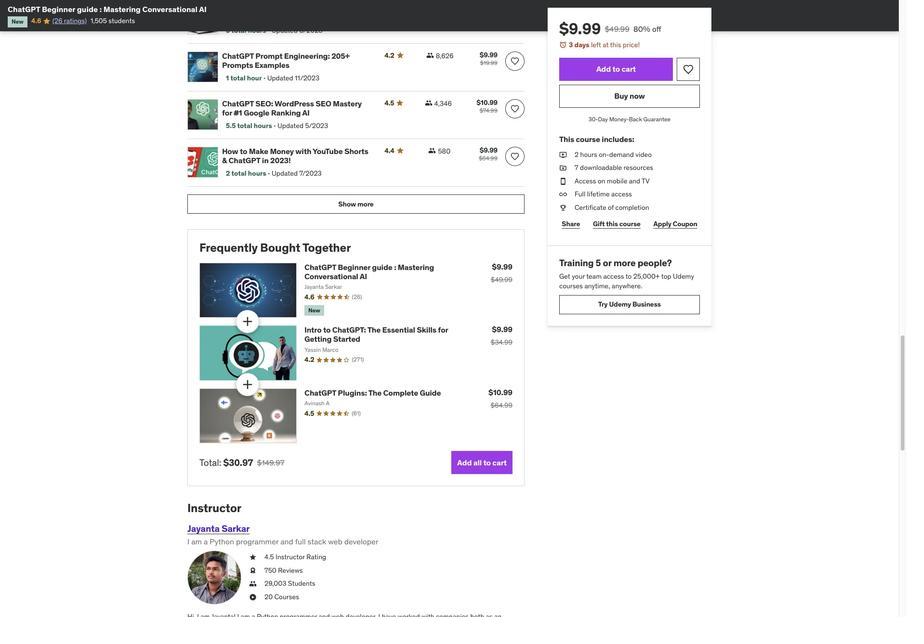 Task type: vqa. For each thing, say whether or not it's contained in the screenshot.
Game
no



Task type: describe. For each thing, give the bounding box(es) containing it.
271 reviews element
[[352, 356, 364, 364]]

team
[[586, 272, 602, 281]]

$9.99 for $9.99 $49.99
[[492, 262, 512, 272]]

stack
[[308, 537, 326, 547]]

205+
[[331, 51, 350, 61]]

(61)
[[352, 410, 361, 417]]

30-
[[588, 115, 598, 123]]

courses
[[559, 282, 583, 290]]

add all to cart button
[[451, 451, 512, 475]]

$19.99
[[480, 59, 498, 66]]

5.5 total hours
[[226, 121, 272, 130]]

conversational for chatgpt beginner guide : mastering conversational ai jayanta sarkar
[[304, 272, 358, 281]]

seo: inside chatgpt seo: wordpress seo mastery for #1 google ranking ai
[[255, 99, 273, 108]]

chatgpt for chatgpt seo: wordpress seo mastery for #1 google ranking ai
[[222, 99, 254, 108]]

this course includes:
[[559, 135, 634, 144]]

total for to
[[231, 169, 246, 178]]

conversational for chatgpt beginner guide : mastering conversational ai
[[142, 4, 197, 14]]

business
[[632, 300, 661, 309]]

access on mobile and tv
[[575, 177, 650, 185]]

hours for updated 7/2023
[[248, 169, 266, 178]]

updated for engineering:
[[267, 74, 293, 82]]

guarantee
[[643, 115, 671, 123]]

xsmall image for full lifetime access
[[559, 190, 567, 199]]

30-day money-back guarantee
[[588, 115, 671, 123]]

get inside chat gpt for seo: get seo results easy with ai in  2023
[[288, 194, 301, 204]]

3
[[569, 40, 573, 49]]

0 vertical spatial access
[[611, 190, 632, 199]]

1 horizontal spatial cart
[[622, 64, 636, 74]]

4.4
[[384, 146, 394, 155]]

25,000+
[[633, 272, 660, 281]]

results
[[320, 194, 344, 204]]

wishlist image for chatgpt seo: wordpress seo mastery for #1 google ranking ai
[[510, 104, 520, 114]]

top
[[661, 272, 671, 281]]

$9.99 $34.99
[[491, 325, 512, 347]]

$9.99 for $9.99 $64.99
[[480, 146, 498, 154]]

0 vertical spatial course
[[576, 135, 600, 144]]

updated for make
[[272, 169, 298, 178]]

share button
[[559, 215, 583, 234]]

course inside gift this course link
[[619, 220, 641, 228]]

xsmall image for 1,786
[[426, 194, 433, 202]]

mastery
[[333, 99, 362, 108]]

ai inside chat gpt for seo: get seo results easy with ai in  2023
[[239, 203, 247, 213]]

chatgpt inside how to make money with youtube shorts & chatgpt in 2023!
[[229, 156, 260, 165]]

bought
[[260, 240, 300, 255]]

complete
[[383, 388, 418, 398]]

xsmall image for 750 reviews
[[249, 566, 257, 576]]

2 for 2 hours on-demand video
[[575, 150, 579, 159]]

alarm image
[[559, 41, 567, 49]]

29,003 students
[[264, 580, 315, 588]]

1 horizontal spatial instructor
[[276, 553, 305, 562]]

jayanta sarkar i am a python programmer and full stack web developer
[[187, 523, 378, 547]]

full lifetime access
[[575, 190, 632, 199]]

(26 ratings)
[[52, 17, 87, 25]]

7 downloadable resources
[[575, 163, 653, 172]]

add for add to cart
[[596, 64, 611, 74]]

hours for updated 6/2023
[[248, 26, 266, 35]]

udemy inside training 5 or more people? get your team access to 25,000+ top udemy courses anytime, anywhere.
[[673, 272, 694, 281]]

tv
[[642, 177, 650, 185]]

$10.99 for $10.99 $74.99
[[477, 98, 498, 107]]

$49.99 for $9.99 $49.99
[[491, 275, 512, 284]]

am
[[191, 537, 202, 547]]

chatgpt for chatgpt prompt engineering: 205+ prompts examples
[[222, 51, 254, 61]]

1 vertical spatial 4.2
[[384, 194, 394, 203]]

$64.99 for $10.99
[[491, 401, 512, 410]]

intro
[[304, 325, 322, 335]]

chatgpt:
[[332, 325, 366, 335]]

to for how to make money with youtube shorts & chatgpt in 2023!
[[240, 146, 247, 156]]

full
[[575, 190, 585, 199]]

shorts
[[344, 146, 368, 156]]

0 vertical spatial this
[[610, 40, 621, 49]]

gift
[[593, 220, 605, 228]]

guide
[[420, 388, 441, 398]]

1 total hour
[[226, 74, 262, 82]]

chatgpt beginner guide : mastering conversational ai link
[[304, 262, 434, 281]]

8,626
[[436, 51, 453, 60]]

1 vertical spatial this
[[606, 220, 618, 228]]

ranking
[[271, 108, 301, 118]]

chatgpt for chatgpt beginner guide : mastering conversational ai
[[8, 4, 40, 14]]

xsmall image for 580
[[428, 147, 436, 154]]

how
[[222, 146, 238, 156]]

gpt
[[241, 194, 255, 204]]

total up prompts
[[231, 26, 246, 35]]

buy now
[[614, 91, 645, 101]]

easy
[[346, 194, 362, 204]]

seo: inside chat gpt for seo: get seo results easy with ai in  2023
[[269, 194, 286, 204]]

3 days left at this price!
[[569, 40, 640, 49]]

buy
[[614, 91, 628, 101]]

0 horizontal spatial instructor
[[187, 501, 241, 516]]

anytime,
[[584, 282, 610, 290]]

yassin
[[304, 346, 321, 353]]

add to cart button
[[559, 58, 673, 81]]

add to cart
[[596, 64, 636, 74]]

on
[[598, 177, 605, 185]]

2 total hours
[[226, 169, 266, 178]]

sarkar inside jayanta sarkar i am a python programmer and full stack web developer
[[222, 523, 250, 535]]

0 vertical spatial new
[[12, 18, 24, 25]]

61 reviews element
[[352, 410, 361, 418]]

resources
[[624, 163, 653, 172]]

29,003
[[264, 580, 286, 588]]

programmer
[[236, 537, 279, 547]]

hour
[[247, 74, 262, 82]]

1 vertical spatial new
[[308, 307, 320, 314]]

20
[[264, 593, 273, 602]]

#1
[[234, 108, 242, 118]]

$74.99
[[479, 107, 498, 114]]

$9.99 $19.99
[[480, 50, 498, 66]]

jayanta inside the chatgpt beginner guide : mastering conversational ai jayanta sarkar
[[304, 283, 324, 290]]

1 vertical spatial 4.5
[[304, 409, 314, 418]]

mastering for chatgpt beginner guide : mastering conversational ai
[[103, 4, 141, 14]]

certificate of completion
[[575, 203, 649, 212]]

chat
[[222, 194, 239, 204]]

buy now button
[[559, 85, 700, 108]]

intro to chatgpt: the essential skills for getting started link
[[304, 325, 448, 344]]

xsmall image for 2 hours on-demand video
[[559, 150, 567, 160]]

0 vertical spatial 4.2
[[384, 51, 394, 60]]

chatgpt seo: wordpress seo mastery for #1 google ranking ai link
[[222, 99, 373, 118]]

total for prompt
[[230, 74, 245, 82]]

jayanta inside jayanta sarkar i am a python programmer and full stack web developer
[[187, 523, 220, 535]]

in inside chat gpt for seo: get seo results easy with ai in  2023
[[248, 203, 255, 213]]

gift this course
[[593, 220, 641, 228]]

xsmall image for 4.5 instructor rating
[[249, 553, 257, 562]]

getting
[[304, 334, 332, 344]]

with inside how to make money with youtube shorts & chatgpt in 2023!
[[295, 146, 311, 156]]

essential
[[382, 325, 415, 335]]

750
[[264, 566, 276, 575]]

chatgpt for chatgpt plugins: the complete guide avinash a
[[304, 388, 336, 398]]

full
[[295, 537, 306, 547]]

on-
[[599, 150, 609, 159]]

11/2023
[[295, 74, 319, 82]]



Task type: locate. For each thing, give the bounding box(es) containing it.
$64.99 for $9.99
[[479, 154, 498, 162]]

0 horizontal spatial $49.99
[[491, 275, 512, 284]]

with right 'money'
[[295, 146, 311, 156]]

0 horizontal spatial for
[[222, 108, 232, 118]]

1 vertical spatial mastering
[[398, 262, 434, 272]]

updated down 2023!
[[272, 169, 298, 178]]

2 for 2 total hours
[[226, 169, 230, 178]]

2 wishlist image from the top
[[510, 104, 520, 114]]

chatgpt beginner guide : mastering conversational ai jayanta sarkar
[[304, 262, 434, 290]]

0 vertical spatial conversational
[[142, 4, 197, 14]]

ratings)
[[64, 17, 87, 25]]

0 vertical spatial 4.5
[[384, 99, 394, 107]]

1 horizontal spatial udemy
[[673, 272, 694, 281]]

5 left "or"
[[596, 257, 601, 269]]

marco
[[322, 346, 338, 353]]

0 horizontal spatial mastering
[[103, 4, 141, 14]]

xsmall image for 4,346
[[425, 99, 432, 107]]

1 horizontal spatial course
[[619, 220, 641, 228]]

to inside how to make money with youtube shorts & chatgpt in 2023!
[[240, 146, 247, 156]]

xsmall image up share
[[559, 203, 567, 213]]

for left #1
[[222, 108, 232, 118]]

chatgpt inside the chatgpt plugins: the complete guide avinash a
[[304, 388, 336, 398]]

1 vertical spatial cart
[[492, 458, 507, 468]]

beginner up (26
[[42, 4, 75, 14]]

chatgpt inside the chatgpt beginner guide : mastering conversational ai jayanta sarkar
[[304, 262, 336, 272]]

for inside chat gpt for seo: get seo results easy with ai in  2023
[[257, 194, 267, 204]]

add inside add to cart button
[[596, 64, 611, 74]]

this right gift
[[606, 220, 618, 228]]

0 vertical spatial more
[[357, 200, 374, 208]]

wishlist image right $74.99
[[510, 104, 520, 114]]

seo up 5/2023
[[316, 99, 331, 108]]

hours for updated 5/2023
[[254, 121, 272, 130]]

get down updated 7/2023
[[288, 194, 301, 204]]

hours left on-
[[580, 150, 597, 159]]

together
[[302, 240, 351, 255]]

examples
[[255, 60, 289, 70]]

1 vertical spatial $64.99
[[491, 401, 512, 410]]

2 horizontal spatial 4.5
[[384, 99, 394, 107]]

0 vertical spatial get
[[288, 194, 301, 204]]

seo
[[316, 99, 331, 108], [302, 194, 318, 204]]

beginner for chatgpt beginner guide : mastering conversational ai jayanta sarkar
[[338, 262, 370, 272]]

more inside button
[[357, 200, 374, 208]]

mastering inside the chatgpt beginner guide : mastering conversational ai jayanta sarkar
[[398, 262, 434, 272]]

$9.99
[[559, 19, 601, 39], [480, 50, 498, 59], [480, 146, 498, 154], [492, 262, 512, 272], [492, 325, 512, 334]]

xsmall image left 8,626
[[426, 51, 434, 59]]

the inside intro to chatgpt: the essential skills for getting started yassin marco
[[367, 325, 381, 335]]

1 horizontal spatial add
[[596, 64, 611, 74]]

xsmall image for 7 downloadable resources
[[559, 163, 567, 173]]

1 vertical spatial for
[[257, 194, 267, 204]]

in left 2023!
[[262, 156, 269, 165]]

0 horizontal spatial conversational
[[142, 4, 197, 14]]

try udemy business
[[598, 300, 661, 309]]

1 horizontal spatial and
[[629, 177, 640, 185]]

xsmall image for access on mobile and tv
[[559, 177, 567, 186]]

4.6 for (26 ratings)
[[31, 17, 41, 25]]

1,786
[[435, 194, 451, 203]]

in inside how to make money with youtube shorts & chatgpt in 2023!
[[262, 156, 269, 165]]

1 vertical spatial and
[[280, 537, 293, 547]]

conversational inside the chatgpt beginner guide : mastering conversational ai jayanta sarkar
[[304, 272, 358, 281]]

access down "or"
[[603, 272, 624, 281]]

updated left 6/2023 at the left top of page
[[272, 26, 298, 35]]

1 vertical spatial guide
[[372, 262, 392, 272]]

xsmall image left 20
[[249, 593, 257, 602]]

0 vertical spatial cart
[[622, 64, 636, 74]]

with inside chat gpt for seo: get seo results easy with ai in  2023
[[222, 203, 238, 213]]

xsmall image for 8,626
[[426, 51, 434, 59]]

4.6 left (26
[[31, 17, 41, 25]]

apply coupon button
[[651, 215, 700, 234]]

guide inside the chatgpt beginner guide : mastering conversational ai jayanta sarkar
[[372, 262, 392, 272]]

0 horizontal spatial wishlist image
[[510, 152, 520, 161]]

0 horizontal spatial jayanta
[[187, 523, 220, 535]]

xsmall image left 29,003
[[249, 580, 257, 589]]

0 vertical spatial instructor
[[187, 501, 241, 516]]

1 horizontal spatial 5
[[596, 257, 601, 269]]

coupon
[[673, 220, 697, 228]]

0 vertical spatial 5
[[226, 26, 230, 35]]

and left full
[[280, 537, 293, 547]]

1 vertical spatial with
[[222, 203, 238, 213]]

1,505 students
[[91, 17, 135, 25]]

add all to cart
[[457, 458, 507, 468]]

and inside jayanta sarkar i am a python programmer and full stack web developer
[[280, 537, 293, 547]]

total down how
[[231, 169, 246, 178]]

1 horizontal spatial :
[[394, 262, 396, 272]]

downloadable
[[580, 163, 622, 172]]

apply coupon
[[653, 220, 697, 228]]

0 vertical spatial beginner
[[42, 4, 75, 14]]

0 horizontal spatial in
[[248, 203, 255, 213]]

wishlist image for chatgpt prompt engineering: 205+ prompts examples
[[510, 56, 520, 66]]

seo inside chat gpt for seo: get seo results easy with ai in  2023
[[302, 194, 318, 204]]

0 horizontal spatial 5
[[226, 26, 230, 35]]

mobile
[[607, 177, 627, 185]]

for right skills
[[438, 325, 448, 335]]

jayanta up a
[[187, 523, 220, 535]]

guide for chatgpt beginner guide : mastering conversational ai jayanta sarkar
[[372, 262, 392, 272]]

to right intro
[[323, 325, 331, 335]]

1 vertical spatial access
[[603, 272, 624, 281]]

conversational
[[142, 4, 197, 14], [304, 272, 358, 281]]

1 horizontal spatial more
[[613, 257, 636, 269]]

wishlist image
[[683, 63, 694, 75], [510, 152, 520, 161]]

and
[[629, 177, 640, 185], [280, 537, 293, 547]]

4,346
[[434, 99, 452, 108]]

new up intro
[[308, 307, 320, 314]]

1 horizontal spatial in
[[262, 156, 269, 165]]

ai inside the chatgpt beginner guide : mastering conversational ai jayanta sarkar
[[360, 272, 367, 281]]

0 horizontal spatial beginner
[[42, 4, 75, 14]]

wishlist image right $19.99
[[510, 56, 520, 66]]

4.5 up 750 at the bottom left of page
[[264, 553, 274, 562]]

demand
[[609, 150, 634, 159]]

seo: up the 5.5 total hours
[[255, 99, 273, 108]]

1 horizontal spatial guide
[[372, 262, 392, 272]]

1 horizontal spatial get
[[559, 272, 570, 281]]

includes:
[[602, 135, 634, 144]]

try
[[598, 300, 608, 309]]

developer
[[344, 537, 378, 547]]

mastering for chatgpt beginner guide : mastering conversational ai jayanta sarkar
[[398, 262, 434, 272]]

chatgpt plugins: the complete guide avinash a
[[304, 388, 441, 407]]

try udemy business link
[[559, 295, 700, 314]]

$9.99 for $9.99 $49.99 80% off
[[559, 19, 601, 39]]

0 vertical spatial 4.6
[[31, 17, 41, 25]]

0 horizontal spatial get
[[288, 194, 301, 204]]

a
[[326, 400, 330, 407]]

wishlist image
[[510, 56, 520, 66], [510, 104, 520, 114]]

in left 2023
[[248, 203, 255, 213]]

2 vertical spatial 4.2
[[304, 356, 314, 364]]

1 horizontal spatial sarkar
[[325, 283, 342, 290]]

xsmall image
[[425, 99, 432, 107], [559, 150, 567, 160], [559, 203, 567, 213], [249, 566, 257, 576], [249, 580, 257, 589]]

(26)
[[352, 293, 362, 300]]

jayanta
[[304, 283, 324, 290], [187, 523, 220, 535]]

0 horizontal spatial and
[[280, 537, 293, 547]]

xsmall image left 580
[[428, 147, 436, 154]]

4.5 right mastery
[[384, 99, 394, 107]]

0 vertical spatial jayanta
[[304, 283, 324, 290]]

the inside the chatgpt plugins: the complete guide avinash a
[[368, 388, 382, 398]]

: inside the chatgpt beginner guide : mastering conversational ai jayanta sarkar
[[394, 262, 396, 272]]

the left essential
[[367, 325, 381, 335]]

1 wishlist image from the top
[[510, 56, 520, 66]]

jayanta down together
[[304, 283, 324, 290]]

more
[[357, 200, 374, 208], [613, 257, 636, 269]]

udemy right try
[[609, 300, 631, 309]]

1 vertical spatial add
[[457, 458, 472, 468]]

sarkar inside the chatgpt beginner guide : mastering conversational ai jayanta sarkar
[[325, 283, 342, 290]]

udemy
[[673, 272, 694, 281], [609, 300, 631, 309]]

to inside training 5 or more people? get your team access to 25,000+ top udemy courses anytime, anywhere.
[[626, 272, 632, 281]]

26 reviews element
[[352, 293, 362, 301]]

1 vertical spatial get
[[559, 272, 570, 281]]

2 vertical spatial for
[[438, 325, 448, 335]]

updated down examples
[[267, 74, 293, 82]]

5
[[226, 26, 230, 35], [596, 257, 601, 269]]

$9.99 inside $9.99 $49.99
[[492, 262, 512, 272]]

$9.99 $49.99 80% off
[[559, 19, 661, 39]]

sarkar down chatgpt beginner guide : mastering conversational ai link
[[325, 283, 342, 290]]

seo inside chatgpt seo: wordpress seo mastery for #1 google ranking ai
[[316, 99, 331, 108]]

sarkar up python at the bottom left of the page
[[222, 523, 250, 535]]

seo: right gpt
[[269, 194, 286, 204]]

sarkar
[[325, 283, 342, 290], [222, 523, 250, 535]]

xsmall image left access
[[559, 177, 567, 186]]

0 horizontal spatial sarkar
[[222, 523, 250, 535]]

add for add all to cart
[[457, 458, 472, 468]]

for
[[222, 108, 232, 118], [257, 194, 267, 204], [438, 325, 448, 335]]

hours down google
[[254, 121, 272, 130]]

beginner
[[42, 4, 75, 14], [338, 262, 370, 272]]

the right plugins:
[[368, 388, 382, 398]]

chatgpt plugins: the complete guide link
[[304, 388, 441, 398]]

get
[[288, 194, 301, 204], [559, 272, 570, 281]]

xsmall image left 7
[[559, 163, 567, 173]]

1 vertical spatial seo:
[[269, 194, 286, 204]]

updated 7/2023
[[272, 169, 322, 178]]

total:
[[199, 457, 221, 469]]

at
[[603, 40, 609, 49]]

seo left the results
[[302, 194, 318, 204]]

0 vertical spatial mastering
[[103, 4, 141, 14]]

how to make money with youtube shorts & chatgpt in 2023!
[[222, 146, 368, 165]]

add inside add all to cart button
[[457, 458, 472, 468]]

to up anywhere.
[[626, 272, 632, 281]]

to right how
[[240, 146, 247, 156]]

$10.99 $64.99
[[488, 388, 512, 410]]

xsmall image
[[426, 51, 434, 59], [428, 147, 436, 154], [559, 163, 567, 173], [559, 177, 567, 186], [559, 190, 567, 199], [426, 194, 433, 202], [249, 553, 257, 562], [249, 593, 257, 602]]

1 horizontal spatial mastering
[[398, 262, 434, 272]]

1 vertical spatial :
[[394, 262, 396, 272]]

for inside intro to chatgpt: the essential skills for getting started yassin marco
[[438, 325, 448, 335]]

2 horizontal spatial for
[[438, 325, 448, 335]]

of
[[608, 203, 614, 212]]

to for add to cart
[[612, 64, 620, 74]]

plugins:
[[338, 388, 367, 398]]

0 vertical spatial guide
[[77, 4, 98, 14]]

total right 5.5
[[237, 121, 252, 130]]

$9.99 inside $9.99 $34.99
[[492, 325, 512, 334]]

course down 30-
[[576, 135, 600, 144]]

$64.99
[[479, 154, 498, 162], [491, 401, 512, 410]]

and left tv
[[629, 177, 640, 185]]

anywhere.
[[612, 282, 642, 290]]

2 hours on-demand video
[[575, 150, 652, 159]]

udemy right top
[[673, 272, 694, 281]]

now
[[630, 91, 645, 101]]

0 vertical spatial udemy
[[673, 272, 694, 281]]

get up courses
[[559, 272, 570, 281]]

0 horizontal spatial add
[[457, 458, 472, 468]]

2 up 7
[[575, 150, 579, 159]]

1 horizontal spatial wishlist image
[[683, 63, 694, 75]]

1 horizontal spatial conversational
[[304, 272, 358, 281]]

1 vertical spatial conversational
[[304, 272, 358, 281]]

to inside intro to chatgpt: the essential skills for getting started yassin marco
[[323, 325, 331, 335]]

to right all
[[483, 458, 491, 468]]

to down 3 days left at this price!
[[612, 64, 620, 74]]

$9.99 inside $9.99 $64.99
[[480, 146, 498, 154]]

chatgpt inside chatgpt seo: wordpress seo mastery for #1 google ranking ai
[[222, 99, 254, 108]]

jayanta sarkar link
[[187, 523, 250, 535]]

udemy inside try udemy business link
[[609, 300, 631, 309]]

xsmall image for 20 courses
[[249, 593, 257, 602]]

updated for wordpress
[[277, 121, 303, 130]]

1 vertical spatial the
[[368, 388, 382, 398]]

total: $30.97 $149.97
[[199, 457, 284, 469]]

get inside training 5 or more people? get your team access to 25,000+ top udemy courses anytime, anywhere.
[[559, 272, 570, 281]]

$9.99 $64.99
[[479, 146, 498, 162]]

new left (26
[[12, 18, 24, 25]]

$10.99 for $10.99
[[477, 193, 498, 202]]

xsmall image for certificate of completion
[[559, 203, 567, 213]]

0 vertical spatial and
[[629, 177, 640, 185]]

frequently bought together
[[199, 240, 351, 255]]

gift this course link
[[590, 215, 643, 234]]

xsmall image down programmer
[[249, 553, 257, 562]]

1 horizontal spatial 4.6
[[304, 293, 314, 301]]

2023!
[[270, 156, 291, 165]]

0 horizontal spatial 4.6
[[31, 17, 41, 25]]

intro to chatgpt: the essential skills for getting started yassin marco
[[304, 325, 448, 353]]

access
[[575, 177, 596, 185]]

updated
[[272, 26, 298, 35], [267, 74, 293, 82], [277, 121, 303, 130], [272, 169, 298, 178]]

updated down ranking
[[277, 121, 303, 130]]

engineering:
[[284, 51, 330, 61]]

0 horizontal spatial cart
[[492, 458, 507, 468]]

0 horizontal spatial 2
[[226, 169, 230, 178]]

xsmall image left 750 at the bottom left of page
[[249, 566, 257, 576]]

more right show
[[357, 200, 374, 208]]

0 horizontal spatial more
[[357, 200, 374, 208]]

more inside training 5 or more people? get your team access to 25,000+ top udemy courses anytime, anywhere.
[[613, 257, 636, 269]]

0 vertical spatial seo:
[[255, 99, 273, 108]]

1 vertical spatial $10.99
[[477, 193, 498, 202]]

1 vertical spatial in
[[248, 203, 255, 213]]

$49.99 for $9.99 $49.99 80% off
[[605, 24, 630, 34]]

2 down '&'
[[226, 169, 230, 178]]

instructor up the jayanta sarkar link
[[187, 501, 241, 516]]

more right "or"
[[613, 257, 636, 269]]

1 vertical spatial wishlist image
[[510, 152, 520, 161]]

0 horizontal spatial :
[[100, 4, 102, 14]]

$9.99 for $9.99 $34.99
[[492, 325, 512, 334]]

total for seo:
[[237, 121, 252, 130]]

0 vertical spatial $64.99
[[479, 154, 498, 162]]

$9.99 for $9.99 $19.99
[[480, 50, 498, 59]]

$149.97
[[257, 458, 284, 468]]

0 vertical spatial seo
[[316, 99, 331, 108]]

$64.99 inside $10.99 $64.99
[[491, 401, 512, 410]]

2 vertical spatial $10.99
[[488, 388, 512, 397]]

chatgpt inside chatgpt prompt engineering: 205+ prompts examples
[[222, 51, 254, 61]]

all
[[473, 458, 482, 468]]

chatgpt for chatgpt beginner guide : mastering conversational ai jayanta sarkar
[[304, 262, 336, 272]]

in
[[262, 156, 269, 165], [248, 203, 255, 213]]

cart down price!
[[622, 64, 636, 74]]

7/2023
[[299, 169, 322, 178]]

show
[[338, 200, 356, 208]]

apply
[[653, 220, 671, 228]]

20 courses
[[264, 593, 299, 602]]

xsmall image down this
[[559, 150, 567, 160]]

1 horizontal spatial beginner
[[338, 262, 370, 272]]

$10.99 for $10.99 $64.99
[[488, 388, 512, 397]]

$34.99
[[491, 338, 512, 347]]

hours down make
[[248, 169, 266, 178]]

price!
[[623, 40, 640, 49]]

add left all
[[457, 458, 472, 468]]

reviews
[[278, 566, 303, 575]]

7
[[575, 163, 578, 172]]

1 vertical spatial wishlist image
[[510, 104, 520, 114]]

to for intro to chatgpt: the essential skills for getting started yassin marco
[[323, 325, 331, 335]]

1 vertical spatial 4.6
[[304, 293, 314, 301]]

0 vertical spatial with
[[295, 146, 311, 156]]

access inside training 5 or more people? get your team access to 25,000+ top udemy courses anytime, anywhere.
[[603, 272, 624, 281]]

beginner for chatgpt beginner guide : mastering conversational ai
[[42, 4, 75, 14]]

750 reviews
[[264, 566, 303, 575]]

4.5 down avinash
[[304, 409, 314, 418]]

add down 3 days left at this price!
[[596, 64, 611, 74]]

5 inside training 5 or more people? get your team access to 25,000+ top udemy courses anytime, anywhere.
[[596, 257, 601, 269]]

beginner inside the chatgpt beginner guide : mastering conversational ai jayanta sarkar
[[338, 262, 370, 272]]

1 vertical spatial jayanta
[[187, 523, 220, 535]]

1 vertical spatial beginner
[[338, 262, 370, 272]]

: for chatgpt beginner guide : mastering conversational ai jayanta sarkar
[[394, 262, 396, 272]]

mastering
[[103, 4, 141, 14], [398, 262, 434, 272]]

total right 1 at the left of the page
[[230, 74, 245, 82]]

0 vertical spatial $10.99
[[477, 98, 498, 107]]

hours up prompt at top
[[248, 26, 266, 35]]

(26
[[52, 17, 62, 25]]

1 vertical spatial seo
[[302, 194, 318, 204]]

google
[[244, 108, 269, 118]]

this right at
[[610, 40, 621, 49]]

xsmall image for 29,003 students
[[249, 580, 257, 589]]

xsmall image left full on the top right of page
[[559, 190, 567, 199]]

1 vertical spatial 2
[[226, 169, 230, 178]]

video
[[635, 150, 652, 159]]

0 vertical spatial wishlist image
[[683, 63, 694, 75]]

instructor up reviews
[[276, 553, 305, 562]]

chat gpt for seo: get seo results easy with ai in  2023 link
[[222, 194, 373, 213]]

access down mobile
[[611, 190, 632, 199]]

guide for chatgpt beginner guide : mastering conversational ai
[[77, 4, 98, 14]]

xsmall image left 4,346
[[425, 99, 432, 107]]

for inside chatgpt seo: wordpress seo mastery for #1 google ranking ai
[[222, 108, 232, 118]]

5 up prompts
[[226, 26, 230, 35]]

xsmall image left 1,786
[[426, 194, 433, 202]]

for right gpt
[[257, 194, 267, 204]]

beginner up (26)
[[338, 262, 370, 272]]

0 horizontal spatial new
[[12, 18, 24, 25]]

students
[[109, 17, 135, 25]]

ai inside chatgpt seo: wordpress seo mastery for #1 google ranking ai
[[302, 108, 310, 118]]

0 horizontal spatial course
[[576, 135, 600, 144]]

4.6 up intro
[[304, 293, 314, 301]]

jayanta sarkar image
[[187, 551, 241, 605]]

make
[[249, 146, 268, 156]]

1 horizontal spatial with
[[295, 146, 311, 156]]

1 horizontal spatial 2
[[575, 150, 579, 159]]

0 horizontal spatial udemy
[[609, 300, 631, 309]]

course down 'completion'
[[619, 220, 641, 228]]

4.6 for (26)
[[304, 293, 314, 301]]

: for chatgpt beginner guide : mastering conversational ai
[[100, 4, 102, 14]]

with left gpt
[[222, 203, 238, 213]]

$49.99
[[605, 24, 630, 34], [491, 275, 512, 284]]

0 vertical spatial for
[[222, 108, 232, 118]]

0 horizontal spatial 4.5
[[264, 553, 274, 562]]

1 vertical spatial 5
[[596, 257, 601, 269]]

cart right all
[[492, 458, 507, 468]]

instructor
[[187, 501, 241, 516], [276, 553, 305, 562]]

chatgpt seo: wordpress seo mastery for #1 google ranking ai
[[222, 99, 362, 118]]

$49.99 inside $9.99 $49.99 80% off
[[605, 24, 630, 34]]



